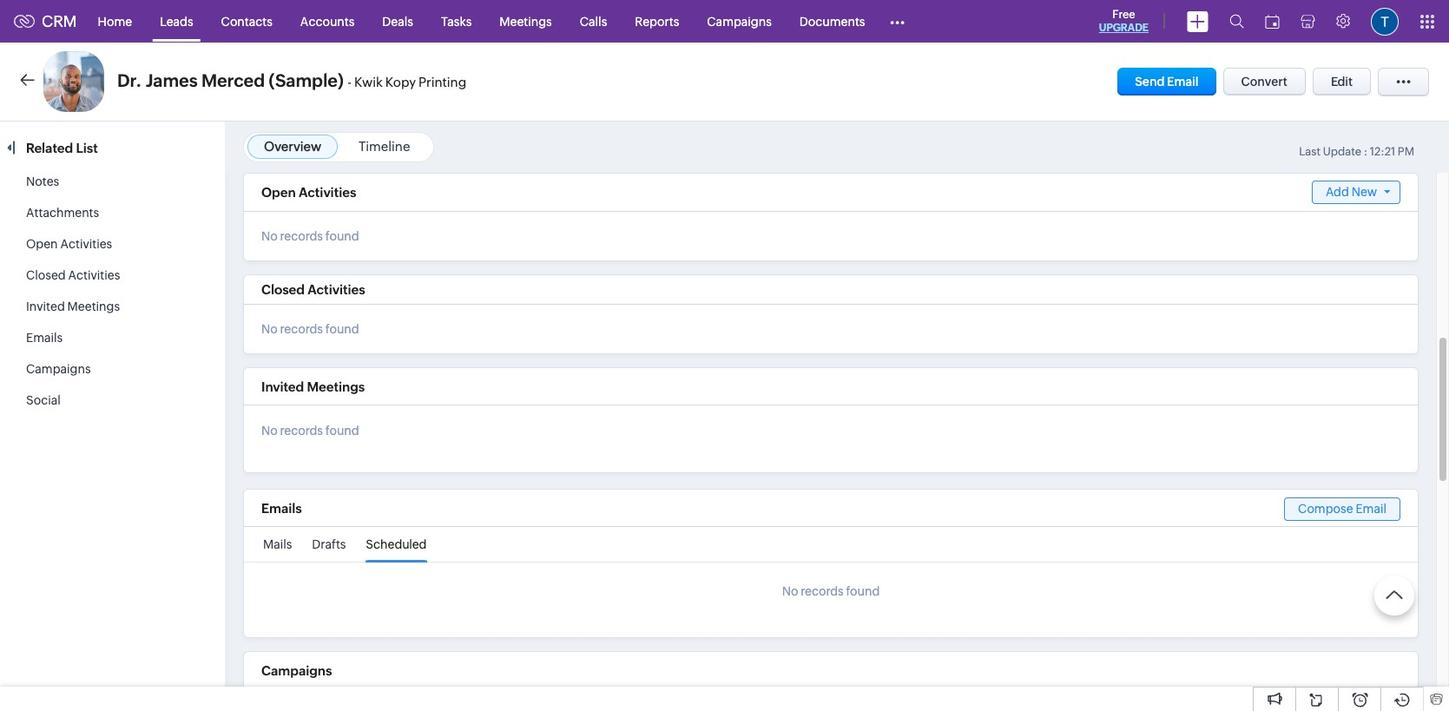 Task type: vqa. For each thing, say whether or not it's contained in the screenshot.
the Email corresponding to Compose Email
yes



Task type: describe. For each thing, give the bounding box(es) containing it.
drafts
[[312, 538, 346, 552]]

meetings inside meetings link
[[500, 14, 552, 28]]

social
[[26, 393, 61, 407]]

12:21
[[1370, 145, 1396, 158]]

merced
[[201, 70, 265, 90]]

1 horizontal spatial invited
[[261, 379, 304, 394]]

1 horizontal spatial campaigns link
[[693, 0, 786, 42]]

attachments link
[[26, 206, 99, 220]]

open activities link
[[26, 237, 112, 251]]

overview link
[[264, 139, 322, 154]]

Other Modules field
[[879, 7, 917, 35]]

search element
[[1220, 0, 1255, 43]]

0 horizontal spatial closed activities
[[26, 268, 120, 282]]

compose email
[[1299, 502, 1387, 516]]

convert button
[[1223, 68, 1306, 96]]

search image
[[1230, 14, 1245, 29]]

notes link
[[26, 175, 59, 188]]

0 horizontal spatial open activities
[[26, 237, 112, 251]]

leads link
[[146, 0, 207, 42]]

tasks
[[441, 14, 472, 28]]

deals
[[382, 14, 413, 28]]

add new
[[1326, 185, 1378, 199]]

reports
[[635, 14, 680, 28]]

1 horizontal spatial closed activities
[[261, 282, 365, 297]]

2 vertical spatial campaigns
[[261, 664, 332, 678]]

send
[[1135, 75, 1165, 89]]

edit
[[1332, 75, 1353, 89]]

1 vertical spatial campaigns
[[26, 362, 91, 376]]

documents link
[[786, 0, 879, 42]]

closed activities link
[[26, 268, 120, 282]]

overview
[[264, 139, 322, 154]]

add
[[1326, 185, 1350, 199]]

home
[[98, 14, 132, 28]]

timeline link
[[359, 139, 410, 154]]

accounts link
[[287, 0, 369, 42]]

crm link
[[14, 12, 77, 30]]

0 horizontal spatial closed
[[26, 268, 66, 282]]

dr. james merced (sample) - kwik kopy printing
[[117, 70, 467, 90]]

reports link
[[621, 0, 693, 42]]

1 horizontal spatial closed
[[261, 282, 305, 297]]

1 vertical spatial meetings
[[67, 300, 120, 314]]

timeline
[[359, 139, 410, 154]]

1 horizontal spatial meetings
[[307, 379, 365, 394]]

related list
[[26, 141, 101, 155]]

2 horizontal spatial campaigns
[[707, 14, 772, 28]]

calls
[[580, 14, 607, 28]]

kopy
[[386, 75, 416, 89]]

dr.
[[117, 70, 142, 90]]

last update : 12:21 pm
[[1300, 145, 1415, 158]]

documents
[[800, 14, 866, 28]]

email for compose email
[[1356, 502, 1387, 516]]

1 vertical spatial open
[[26, 237, 58, 251]]

kwik
[[354, 75, 383, 89]]

deals link
[[369, 0, 427, 42]]

send email
[[1135, 75, 1199, 89]]



Task type: locate. For each thing, give the bounding box(es) containing it.
open activities up closed activities link
[[26, 237, 112, 251]]

records
[[280, 229, 323, 243], [280, 322, 323, 336], [280, 424, 323, 438], [801, 585, 844, 599]]

new
[[1352, 185, 1378, 199]]

printing
[[419, 75, 467, 89]]

edit button
[[1313, 68, 1372, 96]]

pm
[[1398, 145, 1415, 158]]

open activities down overview link
[[261, 185, 356, 200]]

scheduled
[[366, 538, 427, 552]]

1 vertical spatial open activities
[[26, 237, 112, 251]]

tasks link
[[427, 0, 486, 42]]

email for send email
[[1168, 75, 1199, 89]]

emails link
[[26, 331, 63, 345]]

meetings
[[500, 14, 552, 28], [67, 300, 120, 314], [307, 379, 365, 394]]

activities
[[299, 185, 356, 200], [60, 237, 112, 251], [68, 268, 120, 282], [308, 282, 365, 297]]

email right compose
[[1356, 502, 1387, 516]]

create menu element
[[1177, 0, 1220, 42]]

1 horizontal spatial open
[[261, 185, 296, 200]]

0 vertical spatial invited
[[26, 300, 65, 314]]

open down overview link
[[261, 185, 296, 200]]

compose
[[1299, 502, 1354, 516]]

1 vertical spatial invited
[[261, 379, 304, 394]]

1 vertical spatial invited meetings
[[261, 379, 365, 394]]

0 vertical spatial meetings
[[500, 14, 552, 28]]

:
[[1364, 145, 1368, 158]]

0 horizontal spatial meetings
[[67, 300, 120, 314]]

0 horizontal spatial emails
[[26, 331, 63, 345]]

accounts
[[300, 14, 355, 28]]

0 vertical spatial open activities
[[261, 185, 356, 200]]

list
[[76, 141, 98, 155]]

email right "send"
[[1168, 75, 1199, 89]]

(sample)
[[269, 70, 344, 90]]

1 horizontal spatial invited meetings
[[261, 379, 365, 394]]

notes
[[26, 175, 59, 188]]

profile element
[[1361, 0, 1410, 42]]

0 vertical spatial open
[[261, 185, 296, 200]]

campaigns link
[[693, 0, 786, 42], [26, 362, 91, 376]]

invited meetings
[[26, 300, 120, 314], [261, 379, 365, 394]]

contacts
[[221, 14, 273, 28]]

invited meetings link
[[26, 300, 120, 314]]

meetings link
[[486, 0, 566, 42]]

campaigns link down emails link
[[26, 362, 91, 376]]

2 horizontal spatial meetings
[[500, 14, 552, 28]]

0 horizontal spatial email
[[1168, 75, 1199, 89]]

attachments
[[26, 206, 99, 220]]

0 horizontal spatial campaigns
[[26, 362, 91, 376]]

1 horizontal spatial email
[[1356, 502, 1387, 516]]

calls link
[[566, 0, 621, 42]]

home link
[[84, 0, 146, 42]]

1 horizontal spatial emails
[[261, 501, 302, 516]]

social link
[[26, 393, 61, 407]]

related
[[26, 141, 73, 155]]

0 horizontal spatial open
[[26, 237, 58, 251]]

0 vertical spatial emails
[[26, 331, 63, 345]]

0 horizontal spatial invited meetings
[[26, 300, 120, 314]]

found
[[326, 229, 359, 243], [326, 322, 359, 336], [326, 424, 359, 438], [846, 585, 880, 599]]

2 vertical spatial meetings
[[307, 379, 365, 394]]

convert
[[1242, 75, 1288, 89]]

0 vertical spatial invited meetings
[[26, 300, 120, 314]]

profile image
[[1372, 7, 1399, 35]]

send email button
[[1118, 68, 1217, 96]]

last
[[1300, 145, 1321, 158]]

closed activities
[[26, 268, 120, 282], [261, 282, 365, 297]]

email inside button
[[1168, 75, 1199, 89]]

emails up mails
[[261, 501, 302, 516]]

contacts link
[[207, 0, 287, 42]]

email
[[1168, 75, 1199, 89], [1356, 502, 1387, 516]]

james
[[146, 70, 198, 90]]

mails
[[263, 538, 292, 552]]

open activities
[[261, 185, 356, 200], [26, 237, 112, 251]]

update
[[1324, 145, 1362, 158]]

open down attachments
[[26, 237, 58, 251]]

campaigns
[[707, 14, 772, 28], [26, 362, 91, 376], [261, 664, 332, 678]]

free
[[1113, 8, 1136, 21]]

0 horizontal spatial invited
[[26, 300, 65, 314]]

no records found
[[261, 229, 359, 243], [261, 322, 359, 336], [261, 424, 359, 438], [782, 585, 880, 599]]

campaigns link right reports
[[693, 0, 786, 42]]

open
[[261, 185, 296, 200], [26, 237, 58, 251]]

0 horizontal spatial campaigns link
[[26, 362, 91, 376]]

1 vertical spatial campaigns link
[[26, 362, 91, 376]]

emails
[[26, 331, 63, 345], [261, 501, 302, 516]]

1 vertical spatial emails
[[261, 501, 302, 516]]

0 vertical spatial email
[[1168, 75, 1199, 89]]

1 horizontal spatial open activities
[[261, 185, 356, 200]]

upgrade
[[1100, 22, 1149, 34]]

invited
[[26, 300, 65, 314], [261, 379, 304, 394]]

no
[[261, 229, 278, 243], [261, 322, 278, 336], [261, 424, 278, 438], [782, 585, 799, 599]]

-
[[348, 75, 352, 89]]

0 vertical spatial campaigns
[[707, 14, 772, 28]]

crm
[[42, 12, 77, 30]]

free upgrade
[[1100, 8, 1149, 34]]

calendar image
[[1266, 14, 1280, 28]]

emails down invited meetings link on the left of page
[[26, 331, 63, 345]]

leads
[[160, 14, 193, 28]]

closed
[[26, 268, 66, 282], [261, 282, 305, 297]]

0 vertical spatial campaigns link
[[693, 0, 786, 42]]

1 vertical spatial email
[[1356, 502, 1387, 516]]

create menu image
[[1187, 11, 1209, 32]]

1 horizontal spatial campaigns
[[261, 664, 332, 678]]



